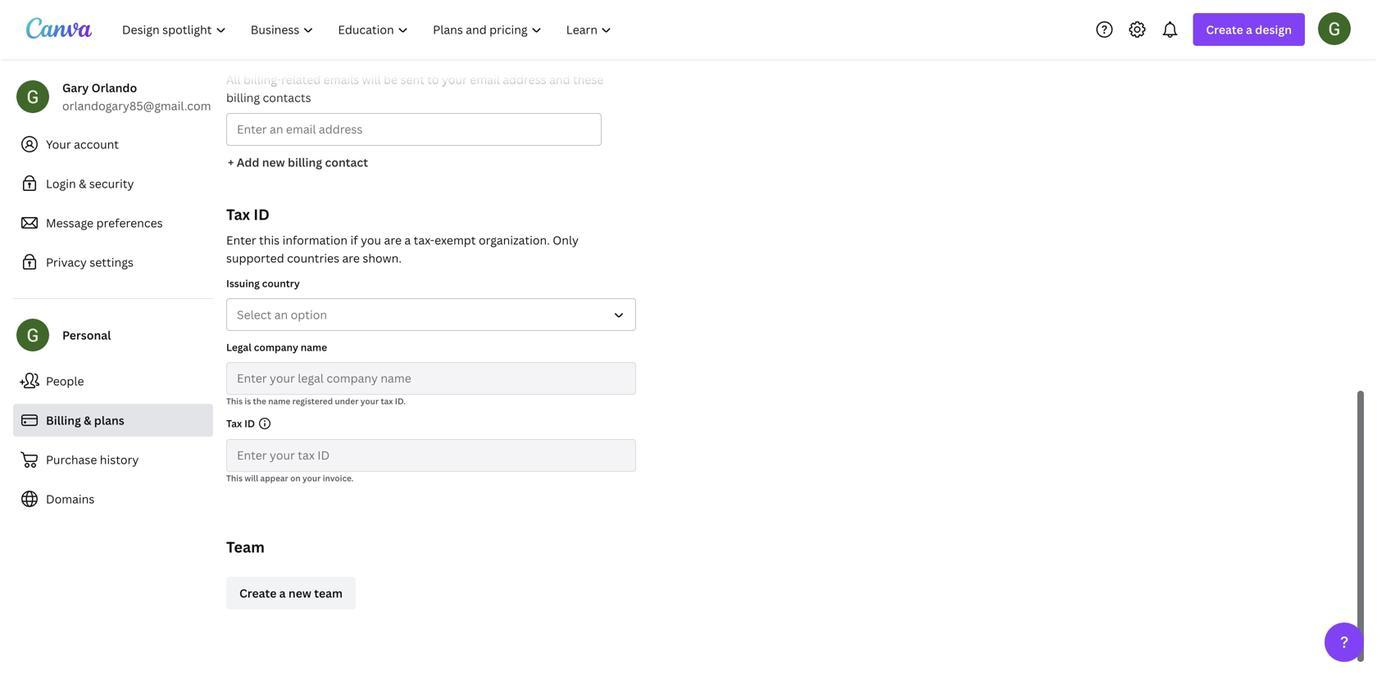 Task type: vqa. For each thing, say whether or not it's contained in the screenshot.
the Back
no



Task type: locate. For each thing, give the bounding box(es) containing it.
0 vertical spatial will
[[362, 72, 381, 87]]

billing inside button
[[288, 155, 322, 170]]

a inside button
[[279, 586, 286, 601]]

tax down legal
[[226, 417, 242, 430]]

0 horizontal spatial a
[[279, 586, 286, 601]]

tax inside "tax id enter this information if you are a tax-exempt organization. only supported countries are shown."
[[226, 205, 250, 225]]

tax up the enter
[[226, 205, 250, 225]]

0 vertical spatial this
[[226, 396, 243, 407]]

plans
[[94, 413, 124, 428]]

will
[[362, 72, 381, 87], [245, 473, 258, 484]]

new for team
[[289, 586, 312, 601]]

0 vertical spatial create
[[1207, 22, 1244, 37]]

name right "the"
[[268, 396, 290, 407]]

2 tax from the top
[[226, 417, 242, 430]]

0 vertical spatial your
[[442, 72, 467, 87]]

are down if
[[342, 251, 360, 266]]

this for this will appear on your invoice.
[[226, 473, 243, 484]]

1 vertical spatial are
[[342, 251, 360, 266]]

1 horizontal spatial create
[[1207, 22, 1244, 37]]

2 horizontal spatial your
[[442, 72, 467, 87]]

0 horizontal spatial billing
[[226, 90, 260, 105]]

1 vertical spatial new
[[289, 586, 312, 601]]

& right login
[[79, 176, 86, 191]]

1 horizontal spatial new
[[289, 586, 312, 601]]

new inside create a new team button
[[289, 586, 312, 601]]

new inside + add new billing contact button
[[262, 155, 285, 170]]

be
[[384, 72, 398, 87]]

name down option
[[301, 341, 327, 354]]

billing left contact
[[288, 155, 322, 170]]

design
[[1256, 22, 1292, 37]]

tax
[[226, 205, 250, 225], [226, 417, 242, 430]]

message preferences
[[46, 215, 163, 231]]

this
[[259, 232, 280, 248]]

login
[[46, 176, 76, 191]]

your right on
[[303, 473, 321, 484]]

1 this from the top
[[226, 396, 243, 407]]

login & security
[[46, 176, 134, 191]]

new right add
[[262, 155, 285, 170]]

purchase
[[46, 452, 97, 468]]

& for login
[[79, 176, 86, 191]]

2 this from the top
[[226, 473, 243, 484]]

personal
[[62, 328, 111, 343]]

a for create a design
[[1246, 22, 1253, 37]]

id down "is" on the left bottom
[[244, 417, 255, 430]]

your left tax at the bottom of the page
[[361, 396, 379, 407]]

issuing country
[[226, 277, 300, 290]]

a inside dropdown button
[[1246, 22, 1253, 37]]

2 horizontal spatial a
[[1246, 22, 1253, 37]]

new left team
[[289, 586, 312, 601]]

your account
[[46, 137, 119, 152]]

1 horizontal spatial a
[[405, 232, 411, 248]]

all billing-related emails will be sent to your email address and these billing contacts
[[226, 72, 604, 105]]

id
[[254, 205, 270, 225], [244, 417, 255, 430]]

a left design
[[1246, 22, 1253, 37]]

billing inside all billing-related emails will be sent to your email address and these billing contacts
[[226, 90, 260, 105]]

people
[[46, 374, 84, 389]]

&
[[79, 176, 86, 191], [84, 413, 91, 428]]

billing
[[226, 90, 260, 105], [288, 155, 322, 170]]

add
[[237, 155, 259, 170]]

exempt
[[435, 232, 476, 248]]

1 vertical spatial id
[[244, 417, 255, 430]]

billing & plans link
[[13, 404, 213, 437]]

address
[[503, 72, 547, 87]]

billing-
[[243, 72, 281, 87]]

0 horizontal spatial name
[[268, 396, 290, 407]]

is
[[245, 396, 251, 407]]

1 vertical spatial this
[[226, 473, 243, 484]]

this left the appear
[[226, 473, 243, 484]]

id inside "tax id enter this information if you are a tax-exempt organization. only supported countries are shown."
[[254, 205, 270, 225]]

create
[[1207, 22, 1244, 37], [239, 586, 277, 601]]

this
[[226, 396, 243, 407], [226, 473, 243, 484]]

1 vertical spatial name
[[268, 396, 290, 407]]

a left tax-
[[405, 232, 411, 248]]

create inside create a design dropdown button
[[1207, 22, 1244, 37]]

a left team
[[279, 586, 286, 601]]

are
[[384, 232, 402, 248], [342, 251, 360, 266]]

will left the appear
[[245, 473, 258, 484]]

an
[[274, 307, 288, 323]]

0 horizontal spatial are
[[342, 251, 360, 266]]

1 tax from the top
[[226, 205, 250, 225]]

create a new team
[[239, 586, 343, 601]]

appear
[[260, 473, 288, 484]]

id up 'this'
[[254, 205, 270, 225]]

0 vertical spatial billing
[[226, 90, 260, 105]]

1 horizontal spatial billing
[[288, 155, 322, 170]]

2 vertical spatial a
[[279, 586, 286, 601]]

will inside all billing-related emails will be sent to your email address and these billing contacts
[[362, 72, 381, 87]]

0 horizontal spatial create
[[239, 586, 277, 601]]

& left plans
[[84, 413, 91, 428]]

legal company name
[[226, 341, 327, 354]]

0 vertical spatial a
[[1246, 22, 1253, 37]]

this will appear on your invoice.
[[226, 473, 354, 484]]

billing down all
[[226, 90, 260, 105]]

are up shown. at the left
[[384, 232, 402, 248]]

information
[[283, 232, 348, 248]]

emails
[[324, 72, 359, 87]]

select
[[237, 307, 272, 323]]

create a design button
[[1193, 13, 1305, 46]]

your right to
[[442, 72, 467, 87]]

will left be on the left top
[[362, 72, 381, 87]]

2 vertical spatial your
[[303, 473, 321, 484]]

domains
[[46, 492, 95, 507]]

your inside all billing-related emails will be sent to your email address and these billing contacts
[[442, 72, 467, 87]]

0 vertical spatial id
[[254, 205, 270, 225]]

create inside create a new team button
[[239, 586, 277, 601]]

your
[[442, 72, 467, 87], [361, 396, 379, 407], [303, 473, 321, 484]]

0 vertical spatial tax
[[226, 205, 250, 225]]

1 horizontal spatial name
[[301, 341, 327, 354]]

this left "is" on the left bottom
[[226, 396, 243, 407]]

id.
[[395, 396, 406, 407]]

Enter your legal company name text field
[[237, 363, 626, 394]]

0 vertical spatial new
[[262, 155, 285, 170]]

0 vertical spatial &
[[79, 176, 86, 191]]

Enter an email address text field
[[237, 114, 591, 145]]

new
[[262, 155, 285, 170], [289, 586, 312, 601]]

to
[[427, 72, 439, 87]]

1 vertical spatial &
[[84, 413, 91, 428]]

1 horizontal spatial are
[[384, 232, 402, 248]]

create for create a design
[[1207, 22, 1244, 37]]

option
[[291, 307, 327, 323]]

login & security link
[[13, 167, 213, 200]]

issuing
[[226, 277, 260, 290]]

your
[[46, 137, 71, 152]]

tax for tax id enter this information if you are a tax-exempt organization. only supported countries are shown.
[[226, 205, 250, 225]]

tax
[[381, 396, 393, 407]]

1 vertical spatial your
[[361, 396, 379, 407]]

legal
[[226, 341, 252, 354]]

1 vertical spatial a
[[405, 232, 411, 248]]

gary
[[62, 80, 89, 96]]

0 horizontal spatial new
[[262, 155, 285, 170]]

1 vertical spatial billing
[[288, 155, 322, 170]]

create left design
[[1207, 22, 1244, 37]]

1 horizontal spatial your
[[361, 396, 379, 407]]

this for this is the name registered under your tax id.
[[226, 396, 243, 407]]

1 vertical spatial create
[[239, 586, 277, 601]]

1 horizontal spatial will
[[362, 72, 381, 87]]

and
[[549, 72, 570, 87]]

create down the "team"
[[239, 586, 277, 601]]

1 vertical spatial tax
[[226, 417, 242, 430]]

1 vertical spatial will
[[245, 473, 258, 484]]

0 horizontal spatial will
[[245, 473, 258, 484]]



Task type: describe. For each thing, give the bounding box(es) containing it.
+ add new billing contact button
[[226, 146, 370, 179]]

tax for tax id
[[226, 417, 242, 430]]

this is the name registered under your tax id.
[[226, 396, 406, 407]]

the
[[253, 396, 266, 407]]

create a design
[[1207, 22, 1292, 37]]

countries
[[287, 251, 340, 266]]

create for create a new team
[[239, 586, 277, 601]]

sent
[[401, 72, 425, 87]]

account
[[74, 137, 119, 152]]

contact
[[325, 155, 368, 170]]

privacy settings link
[[13, 246, 213, 279]]

tax-
[[414, 232, 435, 248]]

Enter your tax ID text field
[[237, 440, 626, 471]]

tax id enter this information if you are a tax-exempt organization. only supported countries are shown.
[[226, 205, 579, 266]]

message preferences link
[[13, 207, 213, 239]]

you
[[361, 232, 381, 248]]

your account link
[[13, 128, 213, 161]]

gary orlando orlandogary85@gmail.com
[[62, 80, 211, 114]]

purchase history
[[46, 452, 139, 468]]

billing & plans
[[46, 413, 124, 428]]

+
[[228, 155, 234, 170]]

new for billing
[[262, 155, 285, 170]]

team
[[226, 538, 265, 558]]

company
[[254, 341, 298, 354]]

contacts
[[263, 90, 311, 105]]

history
[[100, 452, 139, 468]]

gary orlando image
[[1319, 12, 1351, 45]]

privacy settings
[[46, 255, 134, 270]]

organization.
[[479, 232, 550, 248]]

preferences
[[96, 215, 163, 231]]

orlandogary85@gmail.com
[[62, 98, 211, 114]]

purchase history link
[[13, 444, 213, 476]]

shown.
[[363, 251, 402, 266]]

supported
[[226, 251, 284, 266]]

invoice.
[[323, 473, 354, 484]]

only
[[553, 232, 579, 248]]

message
[[46, 215, 94, 231]]

0 vertical spatial are
[[384, 232, 402, 248]]

on
[[290, 473, 301, 484]]

domains link
[[13, 483, 213, 516]]

id for tax id
[[244, 417, 255, 430]]

a inside "tax id enter this information if you are a tax-exempt organization. only supported countries are shown."
[[405, 232, 411, 248]]

a for create a new team
[[279, 586, 286, 601]]

enter
[[226, 232, 256, 248]]

& for billing
[[84, 413, 91, 428]]

billing
[[46, 413, 81, 428]]

top level navigation element
[[112, 13, 626, 46]]

if
[[351, 232, 358, 248]]

email
[[470, 72, 500, 87]]

+ add new billing contact
[[228, 155, 368, 170]]

all
[[226, 72, 241, 87]]

country
[[262, 277, 300, 290]]

tax id
[[226, 417, 255, 430]]

registered
[[292, 396, 333, 407]]

id for tax id enter this information if you are a tax-exempt organization. only supported countries are shown.
[[254, 205, 270, 225]]

0 vertical spatial name
[[301, 341, 327, 354]]

settings
[[90, 255, 134, 270]]

0 horizontal spatial your
[[303, 473, 321, 484]]

related
[[281, 72, 321, 87]]

these
[[573, 72, 604, 87]]

select an option
[[237, 307, 327, 323]]

under
[[335, 396, 359, 407]]

orlando
[[92, 80, 137, 96]]

create a new team button
[[226, 577, 356, 610]]

Select an option button
[[226, 298, 636, 331]]

people link
[[13, 365, 213, 398]]

privacy
[[46, 255, 87, 270]]

team
[[314, 586, 343, 601]]

security
[[89, 176, 134, 191]]



